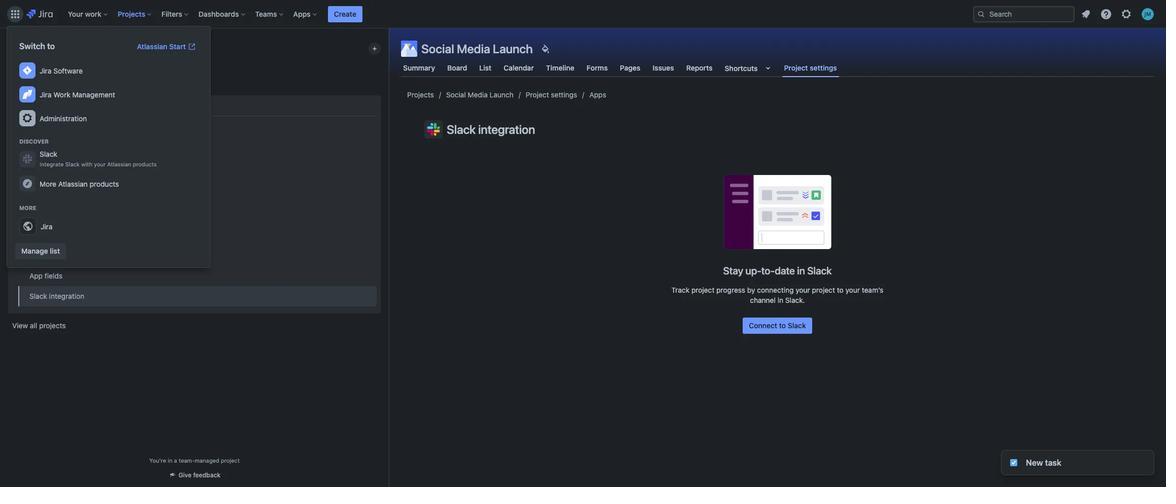 Task type: describe. For each thing, give the bounding box(es) containing it.
manage list
[[21, 247, 60, 255]]

products inside slack integrate slack with your atlassian products
[[133, 161, 157, 168]]

search image
[[977, 10, 985, 18]]

app fields link
[[18, 266, 377, 286]]

shortcuts
[[725, 64, 758, 72]]

issues
[[653, 63, 674, 72]]

2 vertical spatial project settings
[[16, 125, 70, 133]]

work
[[85, 9, 101, 18]]

slack integration
[[29, 292, 84, 300]]

summary link
[[401, 59, 437, 77]]

more atlassian products
[[40, 180, 119, 188]]

1 vertical spatial social
[[446, 90, 466, 99]]

management
[[72, 90, 115, 99]]

project
[[221, 457, 240, 464]]

view
[[12, 321, 28, 330]]

administration link
[[15, 107, 202, 130]]

1 horizontal spatial social media launch link
[[446, 89, 514, 101]]

forms link
[[585, 59, 610, 77]]

feedback
[[193, 472, 220, 479]]

timeline
[[546, 63, 574, 72]]

access
[[16, 168, 40, 176]]

list
[[479, 63, 491, 72]]

switch
[[19, 42, 45, 51]]

automation
[[16, 208, 54, 217]]

1 vertical spatial media
[[468, 90, 488, 99]]

primary element
[[6, 0, 973, 28]]

banner containing your work
[[0, 0, 1166, 28]]

recent
[[21, 61, 46, 69]]

1 vertical spatial projects
[[8, 44, 39, 53]]

Search field
[[973, 6, 1075, 22]]

view all projects link
[[8, 317, 381, 335]]

discover
[[19, 138, 49, 145]]

your profile and settings image
[[1142, 8, 1154, 20]]

more atlassian products link
[[15, 172, 202, 196]]

2 vertical spatial jira
[[41, 222, 53, 231]]

list
[[50, 247, 60, 255]]

slack for slack integration
[[29, 292, 47, 300]]

2 vertical spatial social
[[30, 101, 51, 110]]

2 vertical spatial atlassian
[[58, 180, 88, 188]]

integrate
[[40, 161, 64, 168]]

your work
[[68, 9, 101, 18]]

issues link
[[651, 59, 676, 77]]

jira work management link
[[15, 83, 202, 107]]

tab list containing project settings
[[395, 59, 1160, 77]]

0 vertical spatial launch
[[493, 42, 533, 56]]

pages link
[[618, 59, 642, 77]]

you're
[[149, 457, 166, 464]]

projects for projects link at top left
[[407, 90, 434, 99]]

sidebar navigation image
[[378, 41, 400, 61]]

jira work management
[[40, 90, 115, 99]]

apps for the apps link
[[589, 90, 606, 99]]

project settings link
[[526, 89, 577, 101]]

appswitcher icon image
[[9, 8, 21, 20]]

your
[[94, 161, 106, 168]]

administration
[[40, 114, 87, 123]]

add to starred image for gifting suite
[[378, 77, 390, 89]]

0 horizontal spatial project
[[16, 125, 41, 133]]

software
[[53, 66, 83, 75]]

notifications image
[[1080, 8, 1092, 20]]

issue types link
[[12, 223, 377, 246]]

your work button
[[65, 6, 112, 22]]

to
[[47, 42, 55, 51]]

set background color image
[[539, 43, 551, 55]]

filters
[[161, 9, 182, 18]]

settings image
[[1120, 8, 1133, 20]]

1 vertical spatial slack
[[65, 161, 80, 168]]

suite
[[55, 79, 72, 87]]

create
[[334, 9, 356, 18]]

issue types
[[16, 230, 53, 238]]

new
[[1026, 458, 1043, 468]]

shortcuts button
[[723, 59, 776, 77]]

give feedback
[[179, 472, 220, 479]]

switch to
[[19, 42, 55, 51]]

teams
[[255, 9, 277, 18]]

0 vertical spatial social media launch
[[421, 42, 533, 56]]

types
[[35, 230, 53, 238]]

1 vertical spatial social media launch
[[446, 90, 514, 99]]

access link
[[12, 162, 377, 183]]

create button
[[328, 6, 362, 22]]

2 vertical spatial media
[[53, 101, 73, 110]]

manage list link
[[15, 243, 66, 259]]

you're in a team-managed project
[[149, 457, 240, 464]]

projects
[[39, 321, 66, 330]]

view all projects
[[12, 321, 66, 330]]

apps button
[[290, 6, 321, 22]]

integration
[[49, 292, 84, 300]]

atlassian start link
[[131, 39, 202, 55]]

board link
[[445, 59, 469, 77]]

project inside tab list
[[784, 63, 808, 72]]

1 vertical spatial project settings
[[526, 90, 577, 99]]

settings image
[[21, 112, 34, 124]]

gifting suite
[[30, 79, 72, 87]]

apps inside button
[[24, 251, 41, 260]]



Task type: locate. For each thing, give the bounding box(es) containing it.
social media launch link down list link
[[446, 89, 514, 101]]

0 vertical spatial jira
[[40, 66, 52, 75]]

project down settings image
[[16, 125, 41, 133]]

0 vertical spatial more
[[40, 180, 56, 188]]

atlassian down with
[[58, 180, 88, 188]]

calendar link
[[502, 59, 536, 77]]

2 group from the top
[[10, 139, 377, 310]]

projects inside popup button
[[118, 9, 145, 18]]

banner
[[0, 0, 1166, 28]]

apps down the forms link
[[589, 90, 606, 99]]

new task button
[[1002, 451, 1154, 475]]

more down integrate
[[40, 180, 56, 188]]

2 vertical spatial apps
[[24, 251, 41, 260]]

atlassian left start
[[137, 42, 167, 51]]

launch down list link
[[490, 90, 514, 99]]

0 vertical spatial slack
[[40, 150, 57, 158]]

jira image
[[26, 8, 53, 20], [26, 8, 53, 20]]

0 horizontal spatial social media launch link
[[8, 95, 377, 116]]

2 vertical spatial launch
[[75, 101, 99, 110]]

jira software
[[40, 66, 83, 75]]

social down board link
[[446, 90, 466, 99]]

jira for jira work management
[[40, 90, 52, 99]]

0 vertical spatial media
[[457, 42, 490, 56]]

manage
[[21, 247, 48, 255]]

2 add to starred image from the top
[[378, 99, 390, 112]]

1 add to starred image from the top
[[378, 77, 390, 89]]

atlassian
[[137, 42, 167, 51], [107, 161, 131, 168], [58, 180, 88, 188]]

1 vertical spatial jira
[[40, 90, 52, 99]]

2 horizontal spatial project settings
[[784, 63, 837, 72]]

1 vertical spatial atlassian
[[107, 161, 131, 168]]

all
[[30, 321, 37, 330]]

2 vertical spatial settings
[[42, 125, 70, 133]]

expand image
[[12, 250, 24, 262]]

pages
[[620, 63, 640, 72]]

social media launch down 'work'
[[30, 101, 99, 110]]

notifications
[[16, 188, 58, 197]]

1 horizontal spatial project
[[526, 90, 549, 99]]

media up list
[[457, 42, 490, 56]]

1 horizontal spatial products
[[133, 161, 157, 168]]

0 vertical spatial social
[[421, 42, 454, 56]]

0 horizontal spatial project settings
[[16, 125, 70, 133]]

slack for slack integrate slack with your atlassian products
[[40, 150, 57, 158]]

project settings
[[784, 63, 837, 72], [526, 90, 577, 99], [16, 125, 70, 133]]

summary
[[403, 63, 435, 72]]

details link
[[12, 142, 377, 162]]

create project image
[[371, 45, 379, 53]]

add to starred image for social media launch
[[378, 99, 390, 112]]

slack down app
[[29, 292, 47, 300]]

0 horizontal spatial more
[[19, 205, 36, 211]]

social up "summary"
[[421, 42, 454, 56]]

app fields
[[29, 271, 62, 280]]

social media launch link
[[446, 89, 514, 101], [8, 95, 377, 116]]

0 horizontal spatial atlassian
[[58, 180, 88, 188]]

apps up app
[[24, 251, 41, 260]]

0 vertical spatial products
[[133, 161, 157, 168]]

social media launch up list
[[421, 42, 533, 56]]

settings inside group
[[42, 125, 70, 133]]

0 horizontal spatial products
[[90, 180, 119, 188]]

automation link
[[12, 203, 377, 223]]

your
[[68, 9, 83, 18]]

group containing project settings
[[10, 116, 377, 313]]

gifting suite link
[[8, 73, 377, 93]]

launch
[[493, 42, 533, 56], [490, 90, 514, 99], [75, 101, 99, 110]]

projects down summary link on the top
[[407, 90, 434, 99]]

0 vertical spatial project
[[784, 63, 808, 72]]

1 horizontal spatial atlassian
[[107, 161, 131, 168]]

new task
[[1026, 458, 1061, 468]]

settings for project settings link on the top left of page
[[551, 90, 577, 99]]

media down list link
[[468, 90, 488, 99]]

2 vertical spatial social media launch
[[30, 101, 99, 110]]

0 horizontal spatial apps
[[24, 251, 41, 260]]

2 vertical spatial project
[[16, 125, 41, 133]]

board
[[447, 63, 467, 72]]

dashboards
[[199, 9, 239, 18]]

media down 'work'
[[53, 101, 73, 110]]

notifications link
[[12, 183, 377, 203]]

more
[[40, 180, 56, 188], [19, 205, 36, 211]]

1 vertical spatial more
[[19, 205, 36, 211]]

jira up gifting
[[40, 66, 52, 75]]

1 vertical spatial settings
[[551, 90, 577, 99]]

add to starred image left projects link at top left
[[378, 99, 390, 112]]

jira for jira software
[[40, 66, 52, 75]]

0 horizontal spatial projects
[[8, 44, 39, 53]]

settings for group containing project settings
[[42, 125, 70, 133]]

social media launch link down gifting suite link
[[8, 95, 377, 116]]

team-
[[179, 457, 195, 464]]

apps inside popup button
[[293, 9, 311, 18]]

1 vertical spatial launch
[[490, 90, 514, 99]]

jira software link
[[15, 59, 202, 83]]

social up settings image
[[30, 101, 51, 110]]

add to starred image down 'sidebar navigation' image
[[378, 77, 390, 89]]

issue
[[16, 230, 33, 238]]

more down notifications
[[19, 205, 36, 211]]

help image
[[1100, 8, 1112, 20]]

1 horizontal spatial project settings
[[526, 90, 577, 99]]

projects
[[118, 9, 145, 18], [8, 44, 39, 53], [407, 90, 434, 99]]

slack integration link
[[18, 286, 377, 307]]

1 vertical spatial add to starred image
[[378, 99, 390, 112]]

in
[[168, 457, 172, 464]]

gifting
[[30, 79, 53, 87]]

1 vertical spatial products
[[90, 180, 119, 188]]

project settings inside tab list
[[784, 63, 837, 72]]

details
[[16, 148, 39, 156]]

1 group from the top
[[10, 116, 377, 313]]

settings
[[810, 63, 837, 72], [551, 90, 577, 99], [42, 125, 70, 133]]

1 horizontal spatial projects
[[118, 9, 145, 18]]

0 horizontal spatial settings
[[42, 125, 70, 133]]

apps right teams dropdown button
[[293, 9, 311, 18]]

slack
[[40, 150, 57, 158], [65, 161, 80, 168], [29, 292, 47, 300]]

more for more
[[19, 205, 36, 211]]

settings inside tab list
[[810, 63, 837, 72]]

apps for apps popup button
[[293, 9, 311, 18]]

0 vertical spatial project settings
[[784, 63, 837, 72]]

tab list
[[395, 59, 1160, 77]]

app
[[29, 271, 43, 280]]

0 vertical spatial apps
[[293, 9, 311, 18]]

apps
[[293, 9, 311, 18], [589, 90, 606, 99], [24, 251, 41, 260]]

filters button
[[158, 6, 192, 22]]

calendar
[[504, 63, 534, 72]]

a
[[174, 457, 177, 464]]

start
[[169, 42, 186, 51]]

fields
[[45, 271, 62, 280]]

give feedback button
[[162, 467, 227, 484]]

products
[[133, 161, 157, 168], [90, 180, 119, 188]]

with
[[81, 161, 92, 168]]

project down calendar link
[[526, 90, 549, 99]]

task icon image
[[1010, 459, 1018, 467]]

1 horizontal spatial apps
[[293, 9, 311, 18]]

2 horizontal spatial apps
[[589, 90, 606, 99]]

teams button
[[252, 6, 287, 22]]

project
[[784, 63, 808, 72], [526, 90, 549, 99], [16, 125, 41, 133]]

atlassian inside slack integrate slack with your atlassian products
[[107, 161, 131, 168]]

projects link
[[407, 89, 434, 101]]

1 vertical spatial project
[[526, 90, 549, 99]]

group
[[10, 116, 377, 313], [10, 139, 377, 310]]

products down your
[[90, 180, 119, 188]]

2 vertical spatial slack
[[29, 292, 47, 300]]

0 vertical spatial projects
[[118, 9, 145, 18]]

products up more atlassian products link
[[133, 161, 157, 168]]

slack left with
[[65, 161, 80, 168]]

give
[[179, 472, 192, 479]]

social media launch down list link
[[446, 90, 514, 99]]

launch up calendar
[[493, 42, 533, 56]]

timeline link
[[544, 59, 576, 77]]

2 horizontal spatial projects
[[407, 90, 434, 99]]

atlassian right your
[[107, 161, 131, 168]]

slack up integrate
[[40, 150, 57, 158]]

slack integrate slack with your atlassian products
[[40, 150, 157, 168]]

task
[[1045, 458, 1061, 468]]

jira link
[[15, 214, 202, 239]]

add to starred image
[[378, 77, 390, 89], [378, 99, 390, 112]]

jira down automation
[[41, 222, 53, 231]]

2 horizontal spatial project
[[784, 63, 808, 72]]

0 vertical spatial add to starred image
[[378, 77, 390, 89]]

0 vertical spatial atlassian
[[137, 42, 167, 51]]

atlassian start
[[137, 42, 186, 51]]

2 horizontal spatial settings
[[810, 63, 837, 72]]

dashboards button
[[195, 6, 249, 22]]

group containing details
[[10, 139, 377, 310]]

1 vertical spatial apps
[[589, 90, 606, 99]]

media
[[457, 42, 490, 56], [468, 90, 488, 99], [53, 101, 73, 110]]

collapse recent projects image
[[8, 59, 20, 71]]

apps link
[[589, 89, 606, 101]]

projects up recent
[[8, 44, 39, 53]]

reports
[[686, 63, 713, 72]]

projects button
[[115, 6, 155, 22]]

1 horizontal spatial settings
[[551, 90, 577, 99]]

work
[[53, 90, 70, 99]]

more for more atlassian products
[[40, 180, 56, 188]]

projects for projects popup button
[[118, 9, 145, 18]]

jira down gifting
[[40, 90, 52, 99]]

1 horizontal spatial more
[[40, 180, 56, 188]]

projects right work at the left
[[118, 9, 145, 18]]

managed
[[195, 457, 219, 464]]

2 horizontal spatial atlassian
[[137, 42, 167, 51]]

forms
[[587, 63, 608, 72]]

apps button
[[12, 246, 377, 266]]

0 vertical spatial settings
[[810, 63, 837, 72]]

2 vertical spatial projects
[[407, 90, 434, 99]]

reports link
[[684, 59, 715, 77]]

launch down management
[[75, 101, 99, 110]]

project right "shortcuts" dropdown button
[[784, 63, 808, 72]]

list link
[[477, 59, 493, 77]]



Task type: vqa. For each thing, say whether or not it's contained in the screenshot.
the Comments button
no



